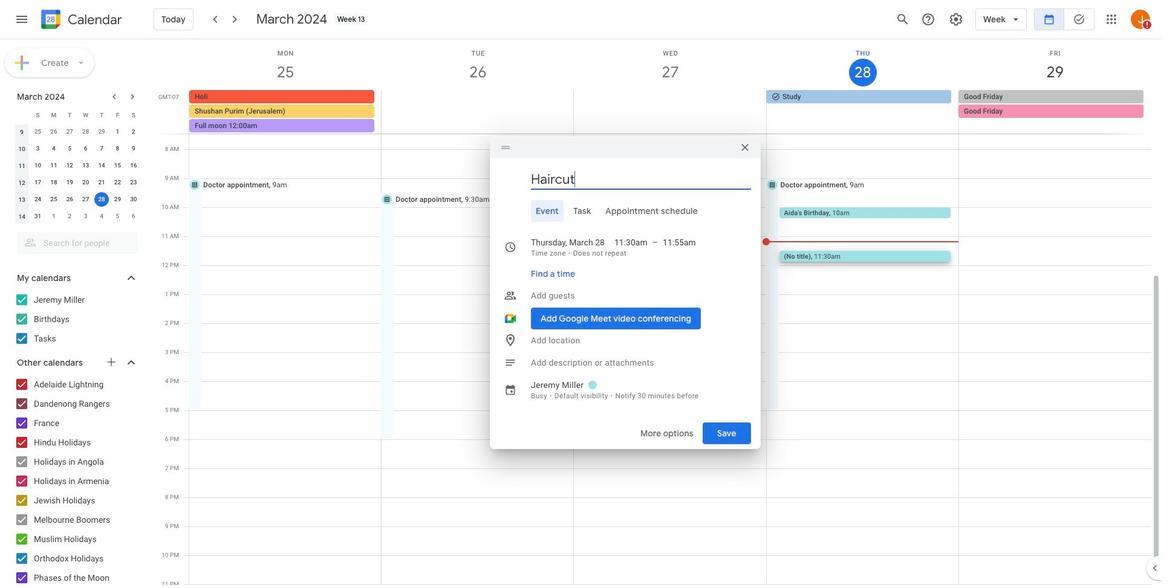 Task type: locate. For each thing, give the bounding box(es) containing it.
main drawer image
[[15, 12, 29, 27]]

15 element
[[110, 158, 125, 173]]

28, today element
[[94, 192, 109, 207]]

tab list
[[499, 200, 751, 222]]

april 2 element
[[62, 209, 77, 224]]

25 element
[[47, 192, 61, 207]]

column header
[[14, 106, 30, 123]]

31 element
[[31, 209, 45, 224]]

24 element
[[31, 192, 45, 207]]

4 element
[[47, 142, 61, 156]]

18 element
[[47, 175, 61, 190]]

cell
[[189, 90, 382, 134], [382, 90, 574, 134], [574, 90, 766, 134], [958, 90, 1151, 134], [94, 191, 110, 208]]

Add title text field
[[531, 170, 751, 188]]

None search field
[[0, 227, 150, 254]]

row
[[184, 90, 1161, 134], [14, 106, 142, 123], [14, 123, 142, 140], [14, 140, 142, 157], [14, 157, 142, 174], [14, 174, 142, 191], [14, 191, 142, 208], [14, 208, 142, 225]]

7 element
[[94, 142, 109, 156]]

14 element
[[94, 158, 109, 173]]

heading
[[65, 12, 122, 27]]

my calendars list
[[2, 290, 150, 348]]

row group
[[14, 123, 142, 225]]

6 element
[[78, 142, 93, 156]]

cell inside row group
[[94, 191, 110, 208]]

8 element
[[110, 142, 125, 156]]

5 element
[[62, 142, 77, 156]]

february 25 element
[[31, 125, 45, 139]]

calendar element
[[39, 7, 122, 34]]

17 element
[[31, 175, 45, 190]]

26 element
[[62, 192, 77, 207]]

grid
[[155, 39, 1161, 585]]

april 4 element
[[94, 209, 109, 224]]



Task type: vqa. For each thing, say whether or not it's contained in the screenshot.
the 28 element
no



Task type: describe. For each thing, give the bounding box(es) containing it.
11 element
[[47, 158, 61, 173]]

april 6 element
[[126, 209, 141, 224]]

12 element
[[62, 158, 77, 173]]

settings menu image
[[949, 12, 963, 27]]

Search for people text field
[[24, 232, 131, 254]]

to element
[[652, 236, 658, 248]]

april 5 element
[[110, 209, 125, 224]]

column header inside march 2024 grid
[[14, 106, 30, 123]]

30 element
[[126, 192, 141, 207]]

february 27 element
[[62, 125, 77, 139]]

1 element
[[110, 125, 125, 139]]

13 element
[[78, 158, 93, 173]]

20 element
[[78, 175, 93, 190]]

3 element
[[31, 142, 45, 156]]

2 element
[[126, 125, 141, 139]]

other calendars list
[[2, 375, 150, 585]]

heading inside calendar "element"
[[65, 12, 122, 27]]

29 element
[[110, 192, 125, 207]]

21 element
[[94, 175, 109, 190]]

16 element
[[126, 158, 141, 173]]

march 2024 grid
[[11, 106, 142, 225]]

february 26 element
[[47, 125, 61, 139]]

9 element
[[126, 142, 141, 156]]

19 element
[[62, 175, 77, 190]]

10 element
[[31, 158, 45, 173]]

february 28 element
[[78, 125, 93, 139]]

23 element
[[126, 175, 141, 190]]

row group inside march 2024 grid
[[14, 123, 142, 225]]

april 1 element
[[47, 209, 61, 224]]

22 element
[[110, 175, 125, 190]]

february 29 element
[[94, 125, 109, 139]]

add other calendars image
[[105, 356, 117, 368]]

27 element
[[78, 192, 93, 207]]

april 3 element
[[78, 209, 93, 224]]



